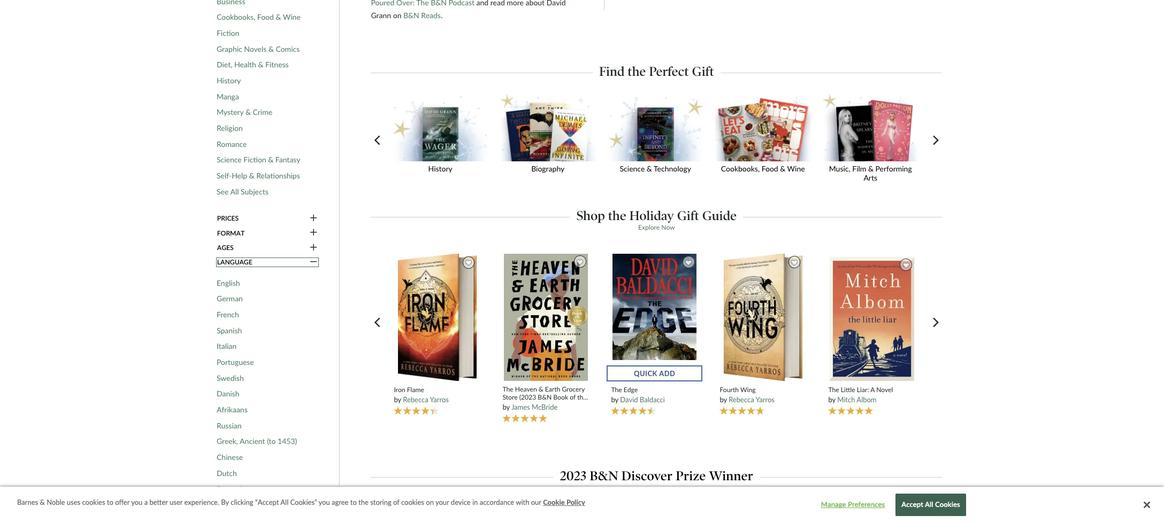 Task type: vqa. For each thing, say whether or not it's contained in the screenshot.


Task type: locate. For each thing, give the bounding box(es) containing it.
by inside the iron flame by rebecca yarros
[[394, 396, 401, 405]]

0 horizontal spatial to
[[107, 499, 113, 508]]

perfect
[[649, 64, 689, 79]]

cookbooks, food & wine link
[[217, 12, 301, 22], [712, 94, 819, 180]]

1 horizontal spatial science
[[620, 164, 645, 173]]

1 horizontal spatial wine
[[788, 164, 805, 173]]

1 vertical spatial david
[[620, 396, 638, 405]]

the inside the heaven & earth grocery store (2023 b&n book of the year)
[[503, 386, 514, 394]]

gift right perfect
[[692, 64, 714, 79]]

.
[[441, 11, 443, 20]]

1 rebecca from the left
[[403, 396, 429, 405]]

gift for perfect
[[692, 64, 714, 79]]

cookbooks, up fiction link
[[217, 12, 255, 22]]

iron flame by rebecca yarros
[[394, 387, 449, 405]]

the right "shop"
[[608, 208, 627, 224]]

see all subjects link
[[217, 187, 269, 196]]

0 vertical spatial history
[[217, 76, 241, 85]]

portuguese link
[[217, 358, 254, 367]]

accept all cookies
[[902, 501, 961, 510]]

1 horizontal spatial cookbooks, food & wine link
[[712, 94, 819, 180]]

1 vertical spatial cookbooks, food & wine
[[721, 164, 805, 173]]

graphic novels & comics link
[[217, 44, 300, 54]]

rebecca yarros link for iron flame by rebecca yarros
[[403, 396, 449, 405]]

see down self-
[[217, 187, 229, 196]]

1 horizontal spatial rebecca
[[729, 396, 754, 405]]

greek, ancient (to 1453)
[[217, 437, 297, 447]]

by for the edge by david baldacci
[[611, 396, 619, 405]]

the inside the little liar: a novel by mitch albom
[[829, 387, 840, 395]]

the heaven & earth grocery store (2023 b&n book of the year) image
[[504, 254, 589, 382]]

earth
[[545, 386, 561, 394]]

all right "accept
[[281, 499, 289, 508]]

0 horizontal spatial food
[[257, 12, 274, 22]]

0 horizontal spatial cookbooks,
[[217, 12, 255, 22]]

iron flame link
[[394, 387, 481, 395]]

0 horizontal spatial rebecca yarros link
[[403, 396, 449, 405]]

the for liar:
[[829, 387, 840, 395]]

mitch
[[838, 396, 855, 405]]

by for iron flame by rebecca yarros
[[394, 396, 401, 405]]

0 horizontal spatial the
[[503, 386, 514, 394]]

1 plus arrow image from the top
[[310, 229, 317, 238]]

rebecca inside the iron flame by rebecca yarros
[[403, 396, 429, 405]]

science down the romance link
[[217, 155, 242, 164]]

winner
[[709, 469, 754, 484]]

2 rebecca from the left
[[729, 396, 754, 405]]

history up "manga"
[[217, 76, 241, 85]]

preferences
[[848, 501, 885, 510]]

cookies"
[[290, 499, 317, 508]]

cookbooks,
[[217, 12, 255, 22], [721, 164, 760, 173]]

1 horizontal spatial david
[[620, 396, 638, 405]]

science
[[217, 155, 242, 164], [620, 164, 645, 173]]

the up 'store'
[[503, 386, 514, 394]]

food down cookbooks, food & wine image
[[762, 164, 779, 173]]

cookbooks, down cookbooks, food & wine image
[[721, 164, 760, 173]]

0 horizontal spatial fiction
[[217, 28, 239, 37]]

2 yarros from the left
[[756, 396, 775, 405]]

dutch
[[217, 469, 237, 478]]

english link
[[217, 279, 240, 288]]

2 horizontal spatial b&n
[[590, 469, 619, 484]]

on inside and read more about david grann on
[[393, 11, 402, 20]]

rebecca yarros link down the wing
[[729, 396, 775, 405]]

the edge by david baldacci
[[611, 387, 665, 405]]

agree
[[332, 499, 349, 508]]

cookbooks, food & wine down cookbooks, food & wine image
[[721, 164, 805, 173]]

(2023
[[520, 394, 536, 402]]

david inside the edge by david baldacci
[[620, 396, 638, 405]]

by down the iron
[[394, 396, 401, 405]]

0 horizontal spatial science
[[217, 155, 242, 164]]

0 horizontal spatial david
[[547, 0, 566, 7]]

1 horizontal spatial rebecca yarros link
[[729, 396, 775, 405]]

& left crime
[[246, 108, 251, 117]]

1 vertical spatial plus arrow image
[[310, 243, 317, 253]]

clicking
[[231, 499, 253, 508]]

religion
[[217, 124, 243, 133]]

b&n right 2023
[[590, 469, 619, 484]]

& inside the heaven & earth grocery store (2023 b&n book of the year)
[[539, 386, 544, 394]]

science left technology
[[620, 164, 645, 173]]

1 yarros from the left
[[430, 396, 449, 405]]

religion link
[[217, 124, 243, 133]]

history image
[[389, 94, 492, 162]]

romanian
[[217, 485, 249, 494]]

2 vertical spatial plus arrow image
[[310, 258, 317, 268]]

shop the holiday gift guide explore now
[[577, 208, 737, 232]]

0 vertical spatial b&n
[[404, 11, 419, 20]]

gift
[[692, 64, 714, 79], [677, 208, 699, 224]]

by
[[394, 396, 401, 405], [611, 396, 619, 405], [720, 396, 727, 405], [829, 396, 836, 405], [503, 404, 510, 413]]

0 horizontal spatial see
[[217, 187, 229, 196]]

the
[[628, 64, 646, 79], [608, 208, 627, 224], [578, 394, 587, 402], [359, 499, 369, 508]]

cookies
[[936, 501, 961, 510]]

see all link
[[646, 486, 668, 495]]

& left noble
[[40, 499, 45, 508]]

self-help & relationships link
[[217, 171, 300, 181]]

the little liar: a novel by mitch albom
[[829, 387, 893, 405]]

chinese link
[[217, 453, 243, 463]]

ancient
[[240, 437, 265, 447]]

0 vertical spatial history link
[[217, 76, 241, 85]]

performing
[[876, 164, 912, 173]]

1 vertical spatial of
[[393, 499, 400, 508]]

& right the "health"
[[258, 60, 264, 69]]

history down history image
[[428, 164, 453, 173]]

1 vertical spatial b&n
[[538, 394, 552, 402]]

the down grocery
[[578, 394, 587, 402]]

by down fourth
[[720, 396, 727, 405]]

to left offer
[[107, 499, 113, 508]]

rebecca yarros link down flame
[[403, 396, 449, 405]]

on
[[393, 11, 402, 20], [426, 499, 434, 508]]

you left a
[[131, 499, 143, 508]]

experience.
[[184, 499, 219, 508]]

1453)
[[278, 437, 297, 447]]

food up graphic novels & comics
[[257, 12, 274, 22]]

on left "your"
[[426, 499, 434, 508]]

heaven
[[515, 386, 537, 394]]

1 vertical spatial on
[[426, 499, 434, 508]]

the edge link
[[611, 387, 698, 395]]

iron
[[394, 387, 405, 395]]

fiction up "self-help & relationships"
[[244, 155, 266, 164]]

1 horizontal spatial to
[[350, 499, 357, 508]]

of down grocery
[[570, 394, 576, 402]]

yarros inside "fourth wing by rebecca yarros"
[[756, 396, 775, 405]]

1 you from the left
[[131, 499, 143, 508]]

biography image
[[496, 94, 600, 162]]

iron flame image
[[398, 254, 478, 383]]

the left 'little'
[[829, 387, 840, 395]]

2 you from the left
[[319, 499, 330, 508]]

0 horizontal spatial history
[[217, 76, 241, 85]]

0 vertical spatial cookbooks, food & wine
[[217, 12, 301, 22]]

1 horizontal spatial history
[[428, 164, 453, 173]]

& right film
[[869, 164, 874, 173]]

b&n inside the heaven & earth grocery store (2023 b&n book of the year)
[[538, 394, 552, 402]]

1 vertical spatial gift
[[677, 208, 699, 224]]

0 horizontal spatial cookbooks, food & wine
[[217, 12, 301, 22]]

yarros for fourth wing by rebecca yarros
[[756, 396, 775, 405]]

manage preferences button
[[820, 495, 887, 516]]

rebecca for fourth wing by rebecca yarros
[[729, 396, 754, 405]]

0 horizontal spatial rebecca
[[403, 396, 429, 405]]

rebecca inside "fourth wing by rebecca yarros"
[[729, 396, 754, 405]]

0 vertical spatial plus arrow image
[[310, 229, 317, 238]]

music,
[[829, 164, 851, 173]]

plus arrow image for language
[[310, 258, 317, 268]]

gift left guide on the right top of page
[[677, 208, 699, 224]]

1 horizontal spatial the
[[611, 387, 622, 395]]

1 horizontal spatial fiction
[[244, 155, 266, 164]]

0 vertical spatial of
[[570, 394, 576, 402]]

1 horizontal spatial see
[[646, 486, 658, 495]]

shop
[[577, 208, 605, 224]]

b&n up mcbride
[[538, 394, 552, 402]]

by inside "fourth wing by rebecca yarros"
[[720, 396, 727, 405]]

on right "grann"
[[393, 11, 402, 20]]

& down cookbooks, food & wine image
[[780, 164, 786, 173]]

see inside 2023 b&n discover prize winner see all
[[646, 486, 658, 495]]

b&n left reads
[[404, 11, 419, 20]]

0 horizontal spatial cookbooks, food & wine link
[[217, 12, 301, 22]]

your
[[436, 499, 449, 508]]

1 horizontal spatial of
[[570, 394, 576, 402]]

& left earth
[[539, 386, 544, 394]]

1 vertical spatial fiction
[[244, 155, 266, 164]]

cookbooks, food & wine up graphic novels & comics
[[217, 12, 301, 22]]

david down edge
[[620, 396, 638, 405]]

david right about
[[547, 0, 566, 7]]

you left agree
[[319, 499, 330, 508]]

1 vertical spatial see
[[646, 486, 658, 495]]

1 horizontal spatial cookbooks, food & wine
[[721, 164, 805, 173]]

quick add button
[[607, 366, 703, 382]]

cookbooks, food & wine
[[217, 12, 301, 22], [721, 164, 805, 173]]

by inside the edge by david baldacci
[[611, 396, 619, 405]]

prices button
[[217, 214, 318, 224]]

fiction link
[[217, 28, 239, 38]]

0 horizontal spatial cookies
[[82, 499, 105, 508]]

1 rebecca yarros link from the left
[[403, 396, 449, 405]]

music, film & performing arts image
[[819, 94, 923, 162]]

1 horizontal spatial you
[[319, 499, 330, 508]]

0 vertical spatial wine
[[283, 12, 301, 22]]

1 to from the left
[[107, 499, 113, 508]]

3 plus arrow image from the top
[[310, 258, 317, 268]]

mcbride
[[532, 404, 558, 413]]

all down discover
[[659, 486, 668, 495]]

accordance
[[480, 499, 514, 508]]

0 horizontal spatial on
[[393, 11, 402, 20]]

the left edge
[[611, 387, 622, 395]]

now
[[662, 224, 675, 232]]

the left storing
[[359, 499, 369, 508]]

0 horizontal spatial you
[[131, 499, 143, 508]]

science for science fiction & fantasy
[[217, 155, 242, 164]]

offer
[[115, 499, 130, 508]]

reads
[[421, 11, 441, 20]]

explore
[[638, 224, 660, 232]]

fiction
[[217, 28, 239, 37], [244, 155, 266, 164]]

0 horizontal spatial yarros
[[430, 396, 449, 405]]

& up the comics
[[276, 12, 281, 22]]

all inside 2023 b&n discover prize winner see all
[[659, 486, 668, 495]]

cookies left "your"
[[401, 499, 424, 508]]

2 vertical spatial b&n
[[590, 469, 619, 484]]

see
[[217, 187, 229, 196], [646, 486, 658, 495]]

cookies right uses
[[82, 499, 105, 508]]

1 horizontal spatial b&n
[[538, 394, 552, 402]]

yarros down iron flame link
[[430, 396, 449, 405]]

to right agree
[[350, 499, 357, 508]]

1 vertical spatial history link
[[389, 94, 496, 180]]

afrikaans
[[217, 406, 248, 415]]

plus arrow image
[[310, 229, 317, 238], [310, 243, 317, 253], [310, 258, 317, 268]]

music, film & performing arts link
[[819, 94, 927, 189]]

2 plus arrow image from the top
[[310, 243, 317, 253]]

health
[[234, 60, 256, 69]]

romance link
[[217, 139, 247, 149]]

all right accept
[[925, 501, 934, 510]]

1 horizontal spatial cookies
[[401, 499, 424, 508]]

on inside privacy alert dialog
[[426, 499, 434, 508]]

2 horizontal spatial the
[[829, 387, 840, 395]]

1 vertical spatial history
[[428, 164, 453, 173]]

better
[[150, 499, 168, 508]]

0 horizontal spatial history link
[[217, 76, 241, 85]]

0 vertical spatial gift
[[692, 64, 714, 79]]

plus arrow image for format
[[310, 229, 317, 238]]

minus arrow image
[[310, 214, 317, 224]]

1 horizontal spatial on
[[426, 499, 434, 508]]

the
[[503, 386, 514, 394], [611, 387, 622, 395], [829, 387, 840, 395]]

see down discover
[[646, 486, 658, 495]]

by down 'store'
[[503, 404, 510, 413]]

1 horizontal spatial yarros
[[756, 396, 775, 405]]

fiction up 'graphic'
[[217, 28, 239, 37]]

food
[[257, 12, 274, 22], [762, 164, 779, 173]]

&
[[276, 12, 281, 22], [269, 44, 274, 53], [258, 60, 264, 69], [246, 108, 251, 117], [268, 155, 274, 164], [647, 164, 652, 173], [780, 164, 786, 173], [869, 164, 874, 173], [249, 171, 255, 180], [539, 386, 544, 394], [40, 499, 45, 508]]

yarros inside the iron flame by rebecca yarros
[[430, 396, 449, 405]]

rebecca down the wing
[[729, 396, 754, 405]]

wine left music,
[[788, 164, 805, 173]]

romance
[[217, 139, 247, 149]]

0 vertical spatial see
[[217, 187, 229, 196]]

1 horizontal spatial food
[[762, 164, 779, 173]]

by for fourth wing by rebecca yarros
[[720, 396, 727, 405]]

german link
[[217, 295, 243, 304]]

the little liar: a novel link
[[829, 387, 916, 395]]

0 vertical spatial cookbooks, food & wine link
[[217, 12, 301, 22]]

0 vertical spatial on
[[393, 11, 402, 20]]

by left mitch
[[829, 396, 836, 405]]

gift inside shop the holiday gift guide explore now
[[677, 208, 699, 224]]

of right storing
[[393, 499, 400, 508]]

biography link
[[496, 94, 604, 180]]

by left david baldacci link
[[611, 396, 619, 405]]

rebecca down flame
[[403, 396, 429, 405]]

1 horizontal spatial cookbooks,
[[721, 164, 760, 173]]

2 rebecca yarros link from the left
[[729, 396, 775, 405]]

science & technology image
[[604, 94, 707, 162]]

barnes
[[17, 499, 38, 508]]

the inside the edge by david baldacci
[[611, 387, 622, 395]]

wine up the comics
[[283, 12, 301, 22]]

0 horizontal spatial of
[[393, 499, 400, 508]]

fourth
[[720, 387, 739, 395]]

yarros down 'fourth wing' link
[[756, 396, 775, 405]]

the for by
[[611, 387, 622, 395]]

hungarian link
[[217, 501, 251, 510]]

0 vertical spatial david
[[547, 0, 566, 7]]

prize
[[676, 469, 706, 484]]



Task type: describe. For each thing, give the bounding box(es) containing it.
italian
[[217, 342, 237, 351]]

1 vertical spatial food
[[762, 164, 779, 173]]

david baldacci link
[[620, 396, 665, 405]]

ages button
[[217, 243, 318, 253]]

more
[[507, 0, 524, 7]]

0 vertical spatial cookbooks,
[[217, 12, 255, 22]]

format
[[217, 229, 245, 237]]

cookbooks, food & wine image
[[712, 94, 815, 162]]

german
[[217, 295, 243, 304]]

mitch albom link
[[838, 396, 877, 405]]

plus arrow image for ages
[[310, 243, 317, 253]]

2023 b&n discover prize winner see all
[[560, 469, 754, 495]]

the heaven & earth grocery store (2023 b&n book of the year) link
[[503, 386, 590, 411]]

crime
[[253, 108, 272, 117]]

& inside privacy alert dialog
[[40, 499, 45, 508]]

fantasy
[[275, 155, 301, 164]]

manga
[[217, 92, 239, 101]]

graphic
[[217, 44, 242, 53]]

& left technology
[[647, 164, 652, 173]]

the edge image
[[612, 254, 698, 383]]

0 vertical spatial fiction
[[217, 28, 239, 37]]

science fiction & fantasy
[[217, 155, 301, 164]]

& right novels
[[269, 44, 274, 53]]

romanian link
[[217, 485, 249, 494]]

device
[[451, 499, 471, 508]]

music, film & performing arts
[[829, 164, 912, 182]]

chinese
[[217, 453, 243, 462]]

our
[[531, 499, 542, 508]]

language button
[[217, 258, 318, 268]]

b&n reads .
[[404, 11, 443, 20]]

and
[[477, 0, 489, 7]]

store
[[503, 394, 518, 402]]

james mcbride link
[[512, 404, 558, 413]]

ages
[[217, 244, 234, 252]]

novels
[[244, 44, 267, 53]]

spanish
[[217, 326, 242, 335]]

mystery & crime link
[[217, 108, 272, 117]]

quick add
[[634, 370, 676, 378]]

the inside shop the holiday gift guide explore now
[[608, 208, 627, 224]]

david inside and read more about david grann on
[[547, 0, 566, 7]]

1 vertical spatial cookbooks, food & wine link
[[712, 94, 819, 180]]

subjects
[[241, 187, 269, 196]]

1 cookies from the left
[[82, 499, 105, 508]]

in
[[473, 499, 478, 508]]

fourth wing image
[[724, 254, 804, 383]]

english
[[217, 279, 240, 288]]

fourth wing by rebecca yarros
[[720, 387, 775, 405]]

format button
[[217, 229, 318, 238]]

portuguese
[[217, 358, 254, 367]]

flame
[[407, 387, 424, 395]]

& right help
[[249, 171, 255, 180]]

noble
[[47, 499, 65, 508]]

about
[[526, 0, 545, 7]]

james
[[512, 404, 530, 413]]

edge
[[624, 387, 638, 395]]

the for &
[[503, 386, 514, 394]]

diet, health & fitness link
[[217, 60, 289, 69]]

manage preferences
[[821, 501, 885, 510]]

danish
[[217, 390, 239, 399]]

add
[[659, 370, 676, 378]]

1 horizontal spatial history link
[[389, 94, 496, 180]]

greek, ancient (to 1453) link
[[217, 437, 297, 447]]

the heaven & earth grocery store (2023 b&n book of the year)
[[503, 386, 587, 411]]

rebecca for iron flame by rebecca yarros
[[403, 396, 429, 405]]

b&n inside 2023 b&n discover prize winner see all
[[590, 469, 619, 484]]

fitness
[[265, 60, 289, 69]]

of inside privacy alert dialog
[[393, 499, 400, 508]]

a
[[144, 499, 148, 508]]

a
[[871, 387, 875, 395]]

all inside button
[[925, 501, 934, 510]]

(to
[[267, 437, 276, 447]]

0 horizontal spatial b&n
[[404, 11, 419, 20]]

mystery
[[217, 108, 244, 117]]

self-help & relationships
[[217, 171, 300, 180]]

2 cookies from the left
[[401, 499, 424, 508]]

self-
[[217, 171, 232, 180]]

the inside privacy alert dialog
[[359, 499, 369, 508]]

comics
[[276, 44, 300, 53]]

technology
[[654, 164, 691, 173]]

0 vertical spatial food
[[257, 12, 274, 22]]

and read more about david grann on
[[371, 0, 566, 20]]

all down help
[[230, 187, 239, 196]]

by inside the little liar: a novel by mitch albom
[[829, 396, 836, 405]]

1 vertical spatial cookbooks,
[[721, 164, 760, 173]]

of inside the heaven & earth grocery store (2023 b&n book of the year)
[[570, 394, 576, 402]]

albom
[[857, 396, 877, 405]]

rebecca yarros link for fourth wing by rebecca yarros
[[729, 396, 775, 405]]

film
[[853, 164, 867, 173]]

help
[[232, 171, 247, 180]]

science & technology
[[620, 164, 691, 173]]

russian link
[[217, 422, 242, 431]]

grocery
[[562, 386, 585, 394]]

arts
[[864, 173, 878, 182]]

discover
[[622, 469, 673, 484]]

little
[[841, 387, 856, 395]]

french
[[217, 310, 239, 319]]

fourth wing link
[[720, 387, 807, 395]]

& left fantasy
[[268, 155, 274, 164]]

grann
[[371, 11, 391, 20]]

0 horizontal spatial wine
[[283, 12, 301, 22]]

greek,
[[217, 437, 238, 447]]

the little liar: a novel image
[[829, 257, 915, 383]]

the inside the heaven & earth grocery store (2023 b&n book of the year)
[[578, 394, 587, 402]]

yarros for iron flame by rebecca yarros
[[430, 396, 449, 405]]

privacy alert dialog
[[0, 488, 1165, 524]]

& inside music, film & performing arts
[[869, 164, 874, 173]]

2023
[[560, 469, 587, 484]]

cookie
[[543, 499, 565, 508]]

2 to from the left
[[350, 499, 357, 508]]

uses
[[67, 499, 80, 508]]

diet, health & fitness
[[217, 60, 289, 69]]

graphic novels & comics
[[217, 44, 300, 53]]

holiday
[[630, 208, 674, 224]]

the right 'find'
[[628, 64, 646, 79]]

accept all cookies button
[[896, 495, 966, 517]]

storing
[[370, 499, 392, 508]]

relationships
[[257, 171, 300, 180]]

science for science & technology
[[620, 164, 645, 173]]

1 vertical spatial wine
[[788, 164, 805, 173]]

gift for holiday
[[677, 208, 699, 224]]

mystery & crime
[[217, 108, 272, 117]]

find
[[599, 64, 625, 79]]



